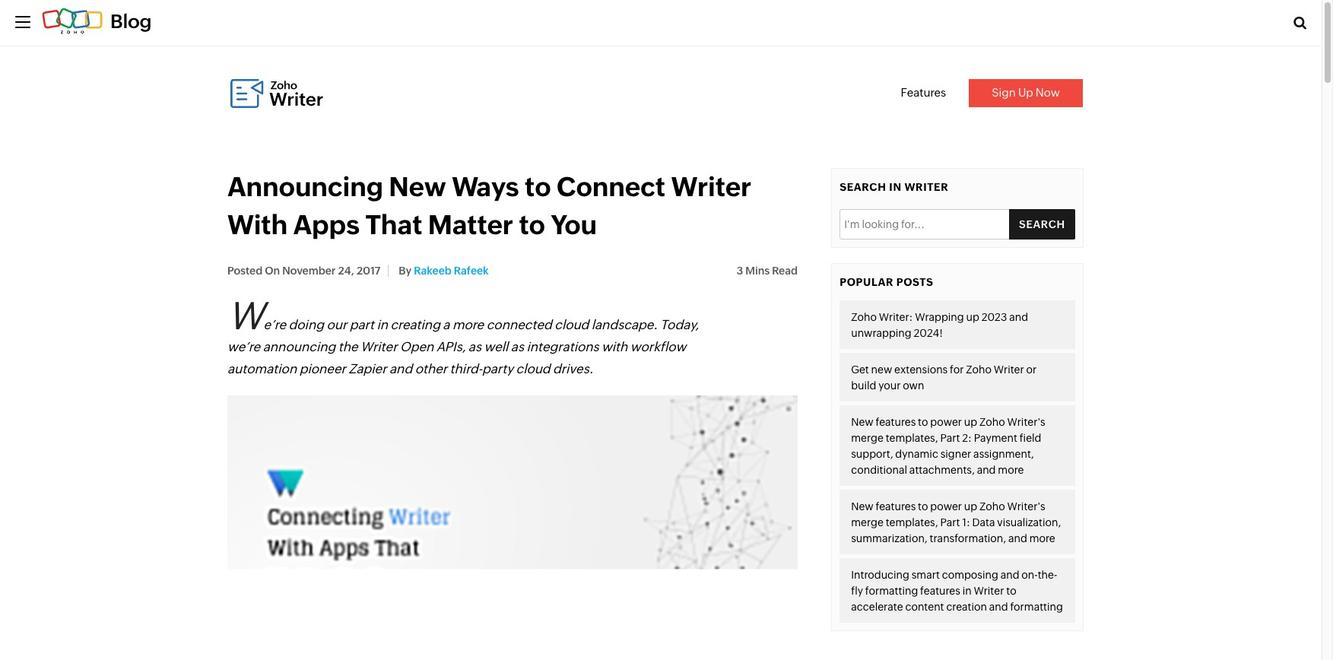 Task type: locate. For each thing, give the bounding box(es) containing it.
writer's inside new features to power up zoho writer's merge templates, part 2: payment field support, dynamic signer assignment, conditional attachments, and more
[[1007, 416, 1045, 428]]

features for support,
[[876, 416, 916, 428]]

read
[[772, 264, 798, 276]]

2 writer's from the top
[[1007, 501, 1045, 513]]

cloud
[[516, 361, 550, 376]]

new up that
[[389, 171, 446, 202]]

features link
[[901, 86, 946, 99]]

blog banner
[[0, 0, 1322, 46]]

features for summarization,
[[876, 501, 916, 513]]

and inside zoho writer: wrapping up 2023 and unwrapping 2024!
[[1009, 311, 1028, 323]]

zoho up unwrapping
[[851, 311, 877, 323]]

writer's inside new features to power up zoho writer's merge templates, part 1: data visualization, summarization, transformation, and more
[[1007, 501, 1045, 513]]

part
[[940, 432, 960, 444], [940, 517, 960, 529]]

by rakeeb rafeek
[[396, 264, 489, 276]]

third-
[[450, 361, 482, 376]]

introducing smart composing and on-the- fly formatting features in writer to accelerate content creation and formatting link
[[840, 558, 1075, 623]]

0 vertical spatial new
[[389, 171, 446, 202]]

1 as from the left
[[468, 339, 481, 354]]

0 vertical spatial power
[[930, 416, 962, 428]]

part left 1:
[[940, 517, 960, 529]]

in right search
[[889, 181, 902, 193]]

section
[[809, 168, 1106, 631]]

more
[[452, 317, 484, 332], [998, 464, 1024, 476], [1029, 533, 1055, 545]]

2 vertical spatial more
[[1029, 533, 1055, 545]]

zoho up data
[[979, 501, 1005, 513]]

new for new features to power up zoho writer's merge templates, part 1: data visualization, summarization, transformation, and more
[[851, 501, 874, 513]]

new features to power up zoho writer's merge templates, part 2: payment field support, dynamic signer assignment, conditional attachments, and more link
[[840, 406, 1075, 486]]

0 horizontal spatial more
[[452, 317, 484, 332]]

formatting down introducing
[[865, 585, 918, 597]]

drives.
[[553, 361, 593, 376]]

0 horizontal spatial formatting
[[865, 585, 918, 597]]

summarization,
[[851, 533, 928, 545]]

a
[[443, 317, 450, 332]]

writer's up visualization,
[[1007, 501, 1045, 513]]

we're
[[227, 294, 286, 337]]

to inside introducing smart composing and on-the- fly formatting features in writer to accelerate content creation and formatting
[[1006, 585, 1016, 597]]

writer's
[[1007, 416, 1045, 428], [1007, 501, 1045, 513]]

to
[[525, 171, 551, 202], [519, 210, 545, 240], [918, 416, 928, 428], [918, 501, 928, 513], [1006, 585, 1016, 597]]

0 horizontal spatial as
[[468, 339, 481, 354]]

now
[[1036, 86, 1060, 99]]

0 vertical spatial up
[[966, 311, 979, 323]]

0 vertical spatial features
[[876, 416, 916, 428]]

sign
[[992, 86, 1016, 99]]

more down assignment,
[[998, 464, 1024, 476]]

1 horizontal spatial in
[[889, 181, 902, 193]]

2:
[[962, 432, 972, 444]]

features down "your"
[[876, 416, 916, 428]]

part left 2:
[[940, 432, 960, 444]]

1 vertical spatial more
[[998, 464, 1024, 476]]

and
[[1009, 311, 1028, 323], [977, 464, 996, 476], [1008, 533, 1027, 545], [1001, 569, 1019, 581], [989, 601, 1008, 613]]

apps
[[293, 210, 360, 240]]

0 vertical spatial in
[[889, 181, 902, 193]]

1 merge from the top
[[851, 432, 884, 444]]

and right 2023
[[1009, 311, 1028, 323]]

more down visualization,
[[1029, 533, 1055, 545]]

new up support,
[[851, 416, 874, 428]]

integrations
[[527, 339, 599, 354]]

None submit
[[1009, 209, 1075, 239]]

as left well
[[468, 339, 481, 354]]

search
[[840, 181, 886, 193]]

and right creation
[[989, 601, 1008, 613]]

power
[[930, 416, 962, 428], [930, 501, 962, 513]]

formatting down "on-"
[[1010, 601, 1063, 613]]

as
[[468, 339, 481, 354], [511, 339, 524, 354]]

2 templates, from the top
[[886, 517, 938, 529]]

0 vertical spatial part
[[940, 432, 960, 444]]

fly
[[851, 585, 863, 597]]

features down the smart
[[920, 585, 960, 597]]

up inside new features to power up zoho writer's merge templates, part 2: payment field support, dynamic signer assignment, conditional attachments, and more
[[964, 416, 977, 428]]

writer
[[671, 171, 751, 202], [905, 181, 949, 193], [994, 364, 1024, 376], [974, 585, 1004, 597]]

with workflow
[[602, 339, 686, 354]]

2 horizontal spatial in
[[962, 585, 972, 597]]

you
[[551, 210, 597, 240]]

0 vertical spatial merge
[[851, 432, 884, 444]]

composing
[[942, 569, 998, 581]]

1 vertical spatial in
[[377, 317, 388, 332]]

1 vertical spatial power
[[930, 501, 962, 513]]

1 vertical spatial templates,
[[886, 517, 938, 529]]

in right 'part'
[[377, 317, 388, 332]]

up inside new features to power up zoho writer's merge templates, part 1: data visualization, summarization, transformation, and more
[[964, 501, 977, 513]]

and down visualization,
[[1008, 533, 1027, 545]]

1 vertical spatial part
[[940, 517, 960, 529]]

0 horizontal spatial in
[[377, 317, 388, 332]]

search in writer
[[840, 181, 949, 193]]

0 vertical spatial templates,
[[886, 432, 938, 444]]

templates,
[[886, 432, 938, 444], [886, 517, 938, 529]]

merge up support,
[[851, 432, 884, 444]]

2 horizontal spatial more
[[1029, 533, 1055, 545]]

as right well
[[511, 339, 524, 354]]

1 part from the top
[[940, 432, 960, 444]]

2024!
[[914, 327, 943, 339]]

more inside new features to power up zoho writer's merge templates, part 2: payment field support, dynamic signer assignment, conditional attachments, and more
[[998, 464, 1024, 476]]

templates, for dynamic
[[886, 432, 938, 444]]

up
[[966, 311, 979, 323], [964, 416, 977, 428], [964, 501, 977, 513]]

data
[[972, 517, 995, 529]]

new inside new features to power up zoho writer's merge templates, part 2: payment field support, dynamic signer assignment, conditional attachments, and more
[[851, 416, 874, 428]]

1 vertical spatial formatting
[[1010, 601, 1063, 613]]

assignment,
[[973, 448, 1034, 460]]

with
[[227, 210, 288, 240]]

signer
[[940, 448, 971, 460]]

announcing
[[227, 171, 383, 202]]

wrapping
[[915, 311, 964, 323]]

1 vertical spatial merge
[[851, 517, 884, 529]]

connected
[[486, 317, 552, 332]]

formatting
[[865, 585, 918, 597], [1010, 601, 1063, 613]]

new features to power up zoho writer's merge templates, part 1: data visualization, summarization, transformation, and more
[[851, 501, 1061, 545]]

2 vertical spatial features
[[920, 585, 960, 597]]

automation pioneer zapier and other
[[227, 361, 447, 376]]

2 power from the top
[[930, 501, 962, 513]]

templates, up summarization,
[[886, 517, 938, 529]]

1 horizontal spatial as
[[511, 339, 524, 354]]

unwrapping
[[851, 327, 912, 339]]

zoho
[[851, 311, 877, 323], [966, 364, 992, 376], [979, 416, 1005, 428], [979, 501, 1005, 513]]

3
[[736, 264, 743, 276]]

2 part from the top
[[940, 517, 960, 529]]

2 vertical spatial new
[[851, 501, 874, 513]]

and left "on-"
[[1001, 569, 1019, 581]]

power inside new features to power up zoho writer's merge templates, part 1: data visualization, summarization, transformation, and more
[[930, 501, 962, 513]]

templates, inside new features to power up zoho writer's merge templates, part 1: data visualization, summarization, transformation, and more
[[886, 517, 938, 529]]

1 vertical spatial features
[[876, 501, 916, 513]]

new down 'conditional'
[[851, 501, 874, 513]]

2023
[[982, 311, 1007, 323]]

that
[[365, 210, 422, 240]]

1 vertical spatial new
[[851, 416, 874, 428]]

and down assignment,
[[977, 464, 996, 476]]

features up summarization,
[[876, 501, 916, 513]]

in
[[889, 181, 902, 193], [377, 317, 388, 332], [962, 585, 972, 597]]

0 vertical spatial writer's
[[1007, 416, 1045, 428]]

1 writer's from the top
[[1007, 416, 1045, 428]]

content
[[905, 601, 944, 613]]

1 power from the top
[[930, 416, 962, 428]]

posted
[[227, 264, 262, 276]]

on
[[265, 264, 280, 276]]

popular
[[840, 276, 894, 288]]

apis,
[[436, 339, 466, 354]]

0 vertical spatial more
[[452, 317, 484, 332]]

up left 2023
[[966, 311, 979, 323]]

part inside new features to power up zoho writer's merge templates, part 2: payment field support, dynamic signer assignment, conditional attachments, and more
[[940, 432, 960, 444]]

section containing search in writer
[[809, 168, 1106, 631]]

2 merge from the top
[[851, 517, 884, 529]]

power up signer
[[930, 416, 962, 428]]

merge inside new features to power up zoho writer's merge templates, part 2: payment field support, dynamic signer assignment, conditional attachments, and more
[[851, 432, 884, 444]]

power inside new features to power up zoho writer's merge templates, part 2: payment field support, dynamic signer assignment, conditional attachments, and more
[[930, 416, 962, 428]]

up for 1:
[[964, 501, 977, 513]]

zoho writer: wrapping up 2023 and unwrapping 2024!
[[851, 311, 1028, 339]]

blog link
[[42, 11, 152, 32]]

cloud landscape.
[[555, 317, 658, 332]]

more right a on the left
[[452, 317, 484, 332]]

features inside new features to power up zoho writer's merge templates, part 2: payment field support, dynamic signer assignment, conditional attachments, and more
[[876, 416, 916, 428]]

part for 2:
[[940, 432, 960, 444]]

merge up summarization,
[[851, 517, 884, 529]]

zoho right the for
[[966, 364, 992, 376]]

and inside new features to power up zoho writer's merge templates, part 1: data visualization, summarization, transformation, and more
[[1008, 533, 1027, 545]]

templates, inside new features to power up zoho writer's merge templates, part 2: payment field support, dynamic signer assignment, conditional attachments, and more
[[886, 432, 938, 444]]

or
[[1026, 364, 1037, 376]]

new features to power up zoho writer's merge templates, part 2: payment field support, dynamic signer assignment, conditional attachments, and more
[[851, 416, 1045, 476]]

zoho up payment
[[979, 416, 1005, 428]]

support,
[[851, 448, 893, 460]]

writer inside announcing new ways to connect writer with apps that matter to you
[[671, 171, 751, 202]]

writer:
[[879, 311, 913, 323]]

more inside new features to power up zoho writer's merge templates, part 1: data visualization, summarization, transformation, and more
[[1029, 533, 1055, 545]]

up up 1:
[[964, 501, 977, 513]]

2 vertical spatial in
[[962, 585, 972, 597]]

our
[[327, 317, 347, 332]]

1 templates, from the top
[[886, 432, 938, 444]]

templates, up dynamic on the right bottom
[[886, 432, 938, 444]]

merge for summarization,
[[851, 517, 884, 529]]

merge inside new features to power up zoho writer's merge templates, part 1: data visualization, summarization, transformation, and more
[[851, 517, 884, 529]]

1 vertical spatial up
[[964, 416, 977, 428]]

2 vertical spatial up
[[964, 501, 977, 513]]

1 horizontal spatial more
[[998, 464, 1024, 476]]

1 vertical spatial writer's
[[1007, 501, 1045, 513]]

new inside new features to power up zoho writer's merge templates, part 1: data visualization, summarization, transformation, and more
[[851, 501, 874, 513]]

in up creation
[[962, 585, 972, 597]]

24,
[[338, 264, 354, 276]]

search image
[[1294, 16, 1306, 30]]

november
[[282, 264, 336, 276]]

get new extensions for zoho writer or build your own
[[851, 364, 1037, 392]]

writer's up field
[[1007, 416, 1045, 428]]

up up 2:
[[964, 416, 977, 428]]

part inside new features to power up zoho writer's merge templates, part 1: data visualization, summarization, transformation, and more
[[940, 517, 960, 529]]

features inside new features to power up zoho writer's merge templates, part 1: data visualization, summarization, transformation, and more
[[876, 501, 916, 513]]

power down attachments,
[[930, 501, 962, 513]]



Task type: describe. For each thing, give the bounding box(es) containing it.
get
[[851, 364, 869, 376]]

we're doing our part in creating a more connected cloud landscape. today, we're announcing the writer open apis, as well as integrations with workflow automation pioneer zapier and other third-party cloud drives.
[[227, 294, 699, 376]]

announcing new ways to connect writer with apps that matter to you
[[227, 171, 751, 240]]

build
[[851, 380, 876, 392]]

writer's for visualization,
[[1007, 501, 1045, 513]]

up for 2:
[[964, 416, 977, 428]]

popular posts
[[840, 276, 933, 288]]

I'm looking for... text field
[[840, 209, 1075, 239]]

0 vertical spatial formatting
[[865, 585, 918, 597]]

transformation,
[[930, 533, 1006, 545]]

zoho inside zoho writer: wrapping up 2023 and unwrapping 2024!
[[851, 311, 877, 323]]

ways
[[452, 171, 519, 202]]

up
[[1018, 86, 1033, 99]]

zoho inside new features to power up zoho writer's merge templates, part 2: payment field support, dynamic signer assignment, conditional attachments, and more
[[979, 416, 1005, 428]]

features
[[901, 86, 946, 99]]

new features to power up zoho writer's merge templates, part 1: data visualization, summarization, transformation, and more link
[[840, 490, 1075, 555]]

1:
[[962, 517, 970, 529]]

merge for support,
[[851, 432, 884, 444]]

rakeeb rafeek link
[[414, 264, 489, 276]]

2 as from the left
[[511, 339, 524, 354]]

smart
[[912, 569, 940, 581]]

zoho_writer_api image
[[227, 395, 798, 660]]

writer inside introducing smart composing and on-the- fly formatting features in writer to accelerate content creation and formatting
[[974, 585, 1004, 597]]

new inside announcing new ways to connect writer with apps that matter to you
[[389, 171, 446, 202]]

dynamic
[[895, 448, 938, 460]]

sign up now link
[[969, 79, 1083, 107]]

new
[[871, 364, 892, 376]]

get new extensions for zoho writer or build your own link
[[840, 353, 1075, 402]]

own
[[903, 380, 924, 392]]

power for 2:
[[930, 416, 962, 428]]

in inside introducing smart composing and on-the- fly formatting features in writer to accelerate content creation and formatting
[[962, 585, 972, 597]]

and inside new features to power up zoho writer's merge templates, part 2: payment field support, dynamic signer assignment, conditional attachments, and more
[[977, 464, 996, 476]]

field
[[1020, 432, 1041, 444]]

accelerate
[[851, 601, 903, 613]]

templates, for transformation,
[[886, 517, 938, 529]]

matter
[[428, 210, 513, 240]]

sign up now
[[992, 86, 1060, 99]]

2017
[[357, 264, 380, 276]]

zoho inside 'get new extensions for zoho writer or build your own'
[[966, 364, 992, 376]]

power for 1:
[[930, 501, 962, 513]]

your
[[879, 380, 901, 392]]

up inside zoho writer: wrapping up 2023 and unwrapping 2024!
[[966, 311, 979, 323]]

visualization,
[[997, 517, 1061, 529]]

to inside new features to power up zoho writer's merge templates, part 2: payment field support, dynamic signer assignment, conditional attachments, and more
[[918, 416, 928, 428]]

zoho inside new features to power up zoho writer's merge templates, part 1: data visualization, summarization, transformation, and more
[[979, 501, 1005, 513]]

connect
[[557, 171, 665, 202]]

conditional
[[851, 464, 907, 476]]

rafeek
[[454, 264, 489, 276]]

writer's for field
[[1007, 416, 1045, 428]]

features inside introducing smart composing and on-the- fly formatting features in writer to accelerate content creation and formatting
[[920, 585, 960, 597]]

the writer
[[338, 339, 397, 354]]

for
[[950, 364, 964, 376]]

in inside we're doing our part in creating a more connected cloud landscape. today, we're announcing the writer open apis, as well as integrations with workflow automation pioneer zapier and other third-party cloud drives.
[[377, 317, 388, 332]]

posted on november 24, 2017
[[227, 264, 380, 276]]

writer inside 'get new extensions for zoho writer or build your own'
[[994, 364, 1024, 376]]

on-
[[1022, 569, 1038, 581]]

3 mins read
[[736, 264, 798, 276]]

new for new features to power up zoho writer's merge templates, part 2: payment field support, dynamic signer assignment, conditional attachments, and more
[[851, 416, 874, 428]]

creation
[[946, 601, 987, 613]]

1 horizontal spatial formatting
[[1010, 601, 1063, 613]]

by
[[399, 264, 412, 276]]

more inside we're doing our part in creating a more connected cloud landscape. today, we're announcing the writer open apis, as well as integrations with workflow automation pioneer zapier and other third-party cloud drives.
[[452, 317, 484, 332]]

extensions
[[894, 364, 948, 376]]

part for 1:
[[940, 517, 960, 529]]

well
[[484, 339, 508, 354]]

none submit inside section
[[1009, 209, 1075, 239]]

introducing
[[851, 569, 909, 581]]

we're announcing
[[227, 339, 336, 354]]

open
[[400, 339, 434, 354]]

doing
[[289, 317, 324, 332]]

attachments,
[[909, 464, 975, 476]]

to inside new features to power up zoho writer's merge templates, part 1: data visualization, summarization, transformation, and more
[[918, 501, 928, 513]]

party
[[482, 361, 513, 376]]

creating
[[390, 317, 440, 332]]

introducing smart composing and on-the- fly formatting features in writer to accelerate content creation and formatting
[[851, 569, 1063, 613]]

today,
[[660, 317, 699, 332]]

payment
[[974, 432, 1017, 444]]

part
[[350, 317, 374, 332]]

blog
[[110, 11, 152, 32]]

rakeeb
[[414, 264, 452, 276]]

mins
[[745, 264, 770, 276]]

posts
[[896, 276, 933, 288]]



Task type: vqa. For each thing, say whether or not it's contained in the screenshot.
the formatting to the bottom
yes



